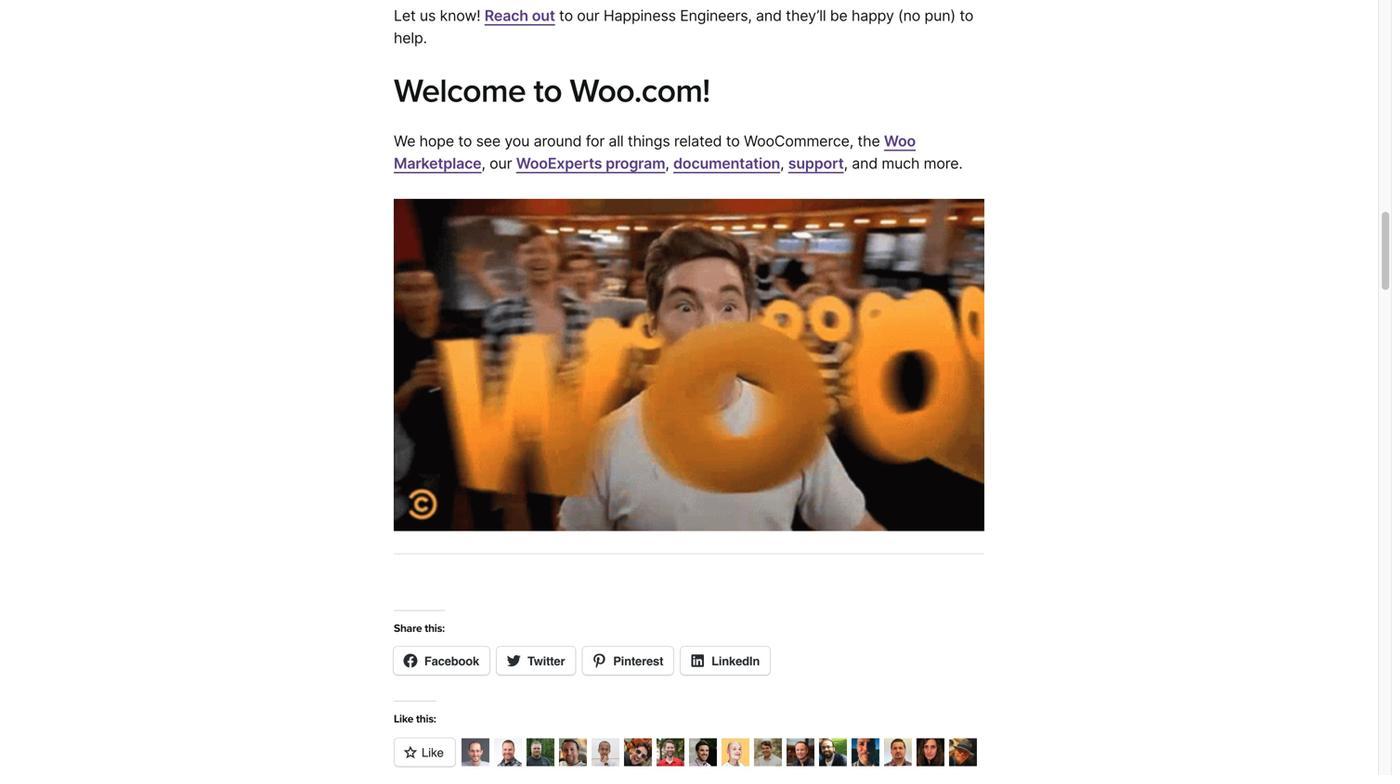 Task type: vqa. For each thing, say whether or not it's contained in the screenshot.
shipping associated with UPS
no



Task type: describe. For each thing, give the bounding box(es) containing it.
help.
[[394, 29, 427, 47]]

reach out link
[[485, 6, 555, 25]]

to right pun)
[[960, 6, 974, 25]]

documentation
[[674, 154, 781, 173]]

1 horizontal spatial and
[[852, 154, 878, 173]]

happy
[[852, 6, 895, 25]]

to up the around
[[534, 71, 562, 111]]

facebook link
[[394, 647, 490, 675]]

woo marketplace
[[394, 132, 916, 173]]

our for ,
[[490, 154, 512, 173]]

program
[[606, 154, 666, 173]]

this: for like this:
[[416, 712, 436, 726]]

us
[[420, 6, 436, 25]]

pun)
[[925, 6, 956, 25]]

related
[[674, 132, 722, 150]]

we hope to see you around for all things related to woocommerce, the
[[394, 132, 885, 150]]

twitter link
[[497, 647, 576, 675]]

pinterest
[[613, 654, 664, 668]]

linkedin
[[712, 654, 760, 668]]

to left see
[[458, 132, 472, 150]]

you
[[505, 132, 530, 150]]

support
[[789, 154, 844, 173]]

woocommerce,
[[744, 132, 854, 150]]

share this:
[[394, 622, 445, 635]]

welcome to woo.com!
[[394, 71, 710, 111]]

we
[[394, 132, 416, 150]]

wooexperts
[[516, 154, 603, 173]]

and inside to our happiness engineers, and they'll be happy (no pun) to help.
[[756, 6, 782, 25]]

to right out
[[559, 6, 573, 25]]

twitter
[[528, 654, 565, 668]]

be
[[831, 6, 848, 25]]

out
[[532, 6, 555, 25]]

marketplace
[[394, 154, 482, 173]]

around
[[534, 132, 582, 150]]

facebook
[[425, 654, 480, 668]]

support link
[[789, 154, 844, 173]]

to our happiness engineers, and they'll be happy (no pun) to help.
[[394, 6, 974, 47]]

know!
[[440, 6, 481, 25]]

documentation link
[[674, 154, 781, 173]]

3 , from the left
[[781, 154, 785, 173]]

1 , from the left
[[482, 154, 486, 173]]

4 , from the left
[[844, 154, 848, 173]]



Task type: locate. For each thing, give the bounding box(es) containing it.
the
[[858, 132, 881, 150]]

0 horizontal spatial our
[[490, 154, 512, 173]]

to
[[559, 6, 573, 25], [960, 6, 974, 25], [534, 71, 562, 111], [458, 132, 472, 150], [726, 132, 740, 150]]

and left they'll
[[756, 6, 782, 25]]

to up the documentation
[[726, 132, 740, 150]]

and
[[756, 6, 782, 25], [852, 154, 878, 173]]

for
[[586, 132, 605, 150]]

0 vertical spatial this:
[[425, 622, 445, 635]]

see
[[476, 132, 501, 150]]

woo.com!
[[570, 71, 710, 111]]

our right out
[[577, 6, 600, 25]]

(no
[[899, 6, 921, 25]]

and down the
[[852, 154, 878, 173]]

, our wooexperts program , documentation , support , and much more.
[[482, 154, 963, 173]]

much
[[882, 154, 920, 173]]

0 vertical spatial and
[[756, 6, 782, 25]]

this:
[[425, 622, 445, 635], [416, 712, 436, 726]]

1 vertical spatial and
[[852, 154, 878, 173]]

hope
[[420, 132, 454, 150]]

happiness
[[604, 6, 676, 25]]

our down see
[[490, 154, 512, 173]]

this: right like
[[416, 712, 436, 726]]

pinterest link
[[583, 647, 674, 675]]

they'll
[[786, 6, 827, 25]]

let
[[394, 6, 416, 25]]

woo marketplace link
[[394, 132, 916, 173]]

this: for share this:
[[425, 622, 445, 635]]

all
[[609, 132, 624, 150]]

1 vertical spatial our
[[490, 154, 512, 173]]

woo
[[885, 132, 916, 150]]

this: right share
[[425, 622, 445, 635]]

wooexperts program link
[[516, 154, 666, 173]]

welcome
[[394, 71, 526, 111]]

,
[[482, 154, 486, 173], [666, 154, 670, 173], [781, 154, 785, 173], [844, 154, 848, 173]]

our
[[577, 6, 600, 25], [490, 154, 512, 173]]

things
[[628, 132, 670, 150]]

0 horizontal spatial and
[[756, 6, 782, 25]]

our inside to our happiness engineers, and they'll be happy (no pun) to help.
[[577, 6, 600, 25]]

let us know! reach out
[[394, 6, 555, 25]]

1 horizontal spatial our
[[577, 6, 600, 25]]

like
[[394, 712, 414, 726]]

0 vertical spatial our
[[577, 6, 600, 25]]

like this:
[[394, 712, 436, 726]]

engineers,
[[680, 6, 752, 25]]

linkedin link
[[681, 647, 770, 675]]

our for to
[[577, 6, 600, 25]]

2 , from the left
[[666, 154, 670, 173]]

share
[[394, 622, 422, 635]]

reach
[[485, 6, 529, 25]]

more.
[[924, 154, 963, 173]]

1 vertical spatial this:
[[416, 712, 436, 726]]



